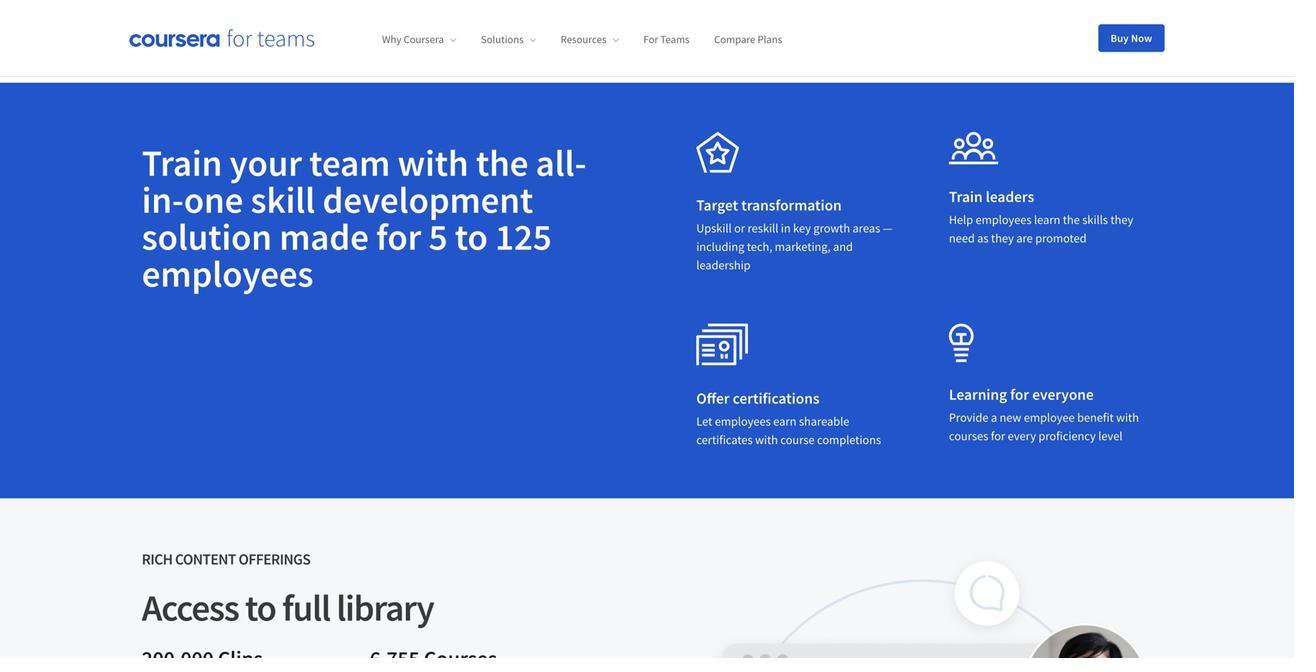 Task type: describe. For each thing, give the bounding box(es) containing it.
why coursera link
[[382, 33, 457, 46]]

learning for everyone provide a new employee benefit with courses for every proficiency level
[[950, 385, 1140, 444]]

employees for offer
[[715, 414, 771, 430]]

certifications
[[733, 389, 820, 409]]

key
[[794, 221, 811, 236]]

buy
[[1111, 31, 1129, 45]]

employees inside train your team with the all- in-one skill development solution made for 5 to 125 employees
[[142, 251, 314, 297]]

every
[[1008, 429, 1037, 444]]

leadership
[[697, 258, 751, 273]]

for
[[644, 33, 659, 46]]

completions
[[818, 433, 882, 448]]

one
[[184, 177, 243, 223]]

content
[[175, 550, 236, 570]]

1 vertical spatial to
[[245, 585, 276, 632]]

now
[[1132, 31, 1153, 45]]

proficiency
[[1039, 429, 1096, 444]]

train for train your team with the all- in-one skill development solution made for 5 to 125 employees
[[142, 140, 222, 186]]

with inside "learning for everyone provide a new employee benefit with courses for every proficiency level"
[[1117, 410, 1140, 426]]

in-
[[142, 177, 184, 223]]

with inside train your team with the all- in-one skill development solution made for 5 to 125 employees
[[398, 140, 469, 186]]

train your team with the all- in-one skill development solution made for 5 to 125 employees
[[142, 140, 587, 297]]

need
[[950, 231, 975, 246]]

let
[[697, 414, 713, 430]]

or
[[735, 221, 746, 236]]

with inside offer certifications let employees earn shareable certificates with course completions
[[756, 433, 778, 448]]

resources
[[561, 33, 607, 46]]

compare
[[715, 33, 756, 46]]

1 horizontal spatial for
[[991, 429, 1006, 444]]

access
[[142, 585, 239, 632]]

reskill
[[748, 221, 779, 236]]

plans
[[758, 33, 783, 46]]

new
[[1000, 410, 1022, 426]]

benefit
[[1078, 410, 1114, 426]]

employees for train
[[976, 212, 1032, 228]]

rich content offerings
[[142, 550, 311, 570]]

and
[[834, 239, 853, 255]]

5
[[429, 214, 448, 260]]

earn
[[774, 414, 797, 430]]

your
[[230, 140, 302, 186]]

solutions link
[[481, 33, 536, 46]]

are
[[1017, 231, 1033, 246]]

full
[[282, 585, 330, 632]]

solutions
[[481, 33, 524, 46]]

development
[[323, 177, 534, 223]]

2 horizontal spatial for
[[1011, 385, 1030, 405]]

help
[[950, 212, 974, 228]]

level
[[1099, 429, 1123, 444]]

why coursera
[[382, 33, 444, 46]]

compare plans link
[[715, 33, 783, 46]]

a
[[992, 410, 998, 426]]

teams
[[661, 33, 690, 46]]

learn
[[1035, 212, 1061, 228]]

skills
[[1083, 212, 1109, 228]]

all-
[[536, 140, 587, 186]]

1 vertical spatial they
[[992, 231, 1015, 246]]

the inside train your team with the all- in-one skill development solution made for 5 to 125 employees
[[476, 140, 529, 186]]

for teams
[[644, 33, 690, 46]]

access to full library
[[142, 585, 434, 632]]

learning
[[950, 385, 1008, 405]]

made
[[279, 214, 369, 260]]

employee
[[1024, 410, 1075, 426]]

skill
[[251, 177, 315, 223]]



Task type: vqa. For each thing, say whether or not it's contained in the screenshot.
Master of Science in Information Systems LINK
no



Task type: locate. For each thing, give the bounding box(es) containing it.
growth
[[814, 221, 851, 236]]

the
[[476, 140, 529, 186], [1063, 212, 1080, 228]]

0 vertical spatial they
[[1111, 212, 1134, 228]]

0 vertical spatial for
[[376, 214, 422, 260]]

as
[[978, 231, 989, 246]]

2 horizontal spatial employees
[[976, 212, 1032, 228]]

areas
[[853, 221, 881, 236]]

0 horizontal spatial train
[[142, 140, 222, 186]]

with down earn
[[756, 433, 778, 448]]

train inside train leaders help employees learn the skills they need as they are promoted
[[950, 187, 983, 207]]

1 horizontal spatial the
[[1063, 212, 1080, 228]]

for teams link
[[644, 33, 690, 46]]

for inside train your team with the all- in-one skill development solution made for 5 to 125 employees
[[376, 214, 422, 260]]

2 vertical spatial for
[[991, 429, 1006, 444]]

—
[[883, 221, 893, 236]]

in-demand skills image
[[697, 132, 740, 173]]

to inside train your team with the all- in-one skill development solution made for 5 to 125 employees
[[455, 214, 488, 260]]

coursera for teams image
[[129, 29, 314, 47]]

marketing,
[[775, 239, 831, 255]]

buy now
[[1111, 31, 1153, 45]]

train inside train your team with the all- in-one skill development solution made for 5 to 125 employees
[[142, 140, 222, 186]]

buy now button
[[1099, 24, 1165, 52]]

1 horizontal spatial employees
[[715, 414, 771, 430]]

solution
[[142, 214, 272, 260]]

1 vertical spatial employees
[[142, 251, 314, 297]]

for down a
[[991, 429, 1006, 444]]

0 horizontal spatial they
[[992, 231, 1015, 246]]

to
[[455, 214, 488, 260], [245, 585, 276, 632]]

employees down one
[[142, 251, 314, 297]]

with
[[398, 140, 469, 186], [1117, 410, 1140, 426], [756, 433, 778, 448]]

to right 5 at the top left of page
[[455, 214, 488, 260]]

the left all-
[[476, 140, 529, 186]]

0 horizontal spatial with
[[398, 140, 469, 186]]

they right as
[[992, 231, 1015, 246]]

target transformation upskill or reskill in key growth areas — including tech, marketing, and leadership
[[697, 196, 893, 273]]

the up promoted at top right
[[1063, 212, 1080, 228]]

in
[[781, 221, 791, 236]]

0 horizontal spatial for
[[376, 214, 422, 260]]

resources link
[[561, 33, 619, 46]]

compare plans
[[715, 33, 783, 46]]

0 horizontal spatial employees
[[142, 251, 314, 297]]

offerings
[[239, 550, 311, 570]]

train for train leaders help employees learn the skills they need as they are promoted
[[950, 187, 983, 207]]

employees down leaders
[[976, 212, 1032, 228]]

promoted
[[1036, 231, 1087, 246]]

0 horizontal spatial to
[[245, 585, 276, 632]]

for left 5 at the top left of page
[[376, 214, 422, 260]]

train leaders help employees learn the skills they need as they are promoted
[[950, 187, 1134, 246]]

with up level
[[1117, 410, 1140, 426]]

offer certifications let employees earn shareable certificates with course completions
[[697, 389, 882, 448]]

employees
[[976, 212, 1032, 228], [142, 251, 314, 297], [715, 414, 771, 430]]

0 vertical spatial with
[[398, 140, 469, 186]]

0 vertical spatial the
[[476, 140, 529, 186]]

1 horizontal spatial to
[[455, 214, 488, 260]]

team icon image
[[950, 132, 999, 165]]

for up new
[[1011, 385, 1030, 405]]

0 vertical spatial employees
[[976, 212, 1032, 228]]

employees inside train leaders help employees learn the skills they need as they are promoted
[[976, 212, 1032, 228]]

the inside train leaders help employees learn the skills they need as they are promoted
[[1063, 212, 1080, 228]]

why
[[382, 33, 402, 46]]

1 horizontal spatial they
[[1111, 212, 1134, 228]]

library
[[336, 585, 434, 632]]

rich
[[142, 550, 173, 570]]

provide
[[950, 410, 989, 426]]

team
[[309, 140, 390, 186]]

tech,
[[747, 239, 773, 255]]

0 horizontal spatial the
[[476, 140, 529, 186]]

1 vertical spatial train
[[950, 187, 983, 207]]

1 horizontal spatial train
[[950, 187, 983, 207]]

shareable
[[799, 414, 850, 430]]

certificates
[[697, 433, 753, 448]]

1 vertical spatial the
[[1063, 212, 1080, 228]]

upskill
[[697, 221, 732, 236]]

employees inside offer certifications let employees earn shareable certificates with course completions
[[715, 414, 771, 430]]

for
[[376, 214, 422, 260], [1011, 385, 1030, 405], [991, 429, 1006, 444]]

125
[[495, 214, 552, 260]]

offer
[[697, 389, 730, 409]]

transformation
[[742, 196, 842, 215]]

0 vertical spatial train
[[142, 140, 222, 186]]

with up 5 at the top left of page
[[398, 140, 469, 186]]

2 horizontal spatial with
[[1117, 410, 1140, 426]]

they right skills
[[1111, 212, 1134, 228]]

including
[[697, 239, 745, 255]]

employees up certificates
[[715, 414, 771, 430]]

target
[[697, 196, 739, 215]]

lightbulb icon image
[[950, 324, 974, 363]]

to left 'full'
[[245, 585, 276, 632]]

train
[[142, 140, 222, 186], [950, 187, 983, 207]]

coursera
[[404, 33, 444, 46]]

courses
[[950, 429, 989, 444]]

course
[[781, 433, 815, 448]]

1 vertical spatial with
[[1117, 410, 1140, 426]]

leaders
[[986, 187, 1035, 207]]

world-class content image
[[697, 324, 749, 367]]

everyone
[[1033, 385, 1094, 405]]

2 vertical spatial employees
[[715, 414, 771, 430]]

0 vertical spatial to
[[455, 214, 488, 260]]

1 vertical spatial for
[[1011, 385, 1030, 405]]

they
[[1111, 212, 1134, 228], [992, 231, 1015, 246]]

2 vertical spatial with
[[756, 433, 778, 448]]

1 horizontal spatial with
[[756, 433, 778, 448]]



